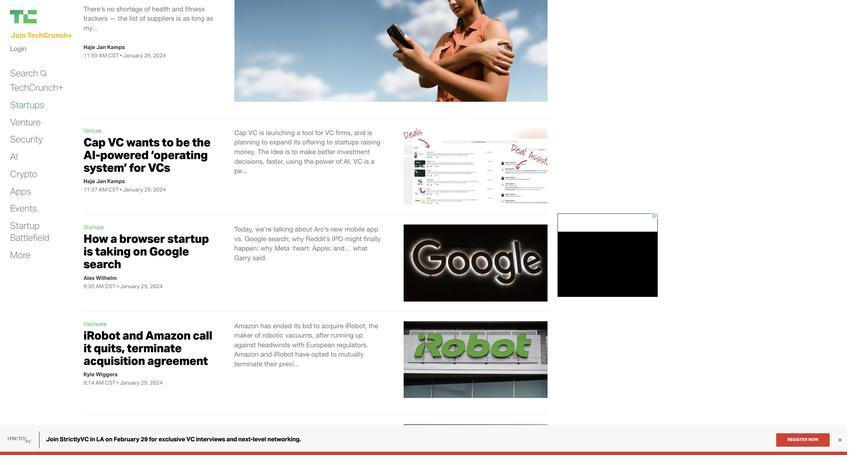 Task type: describe. For each thing, give the bounding box(es) containing it.
events
[[10, 203, 37, 214]]

wilhelm
[[96, 275, 117, 282]]

cst inside venture cap vc wants to be the ai-powered 'operating system' for vcs haje jan kamps 11:37 am cst • january 29, 2024
[[108, 187, 119, 193]]

• inside startups how a browser startup is taking on google search alex wilhelm 9:30 am cst • january 29, 2024
[[117, 283, 119, 290]]

battlefield
[[10, 232, 49, 244]]

arc's
[[314, 226, 329, 233]]

how
[[84, 232, 108, 246]]

firms,
[[336, 129, 353, 137]]

ai link
[[10, 151, 18, 163]]

happen;
[[235, 245, 259, 252]]

amazon down 'against' at bottom left
[[235, 351, 259, 359]]

to up 'the'
[[262, 138, 268, 146]]

venture link for cap vc wants to be the ai-powered 'operating system' for vcs
[[84, 128, 102, 134]]

startup
[[167, 232, 209, 246]]

amazon up maker
[[235, 322, 259, 330]]

the inside there's no shortage of health and fitness trackers — the list of suppliers is as long as my...
[[118, 15, 127, 22]]

haje jan kamps 11:59 am cst • january 29, 2024
[[84, 44, 166, 59]]

the inside venture cap vc wants to be the ai-powered 'operating system' for vcs haje jan kamps 11:37 am cst • january 29, 2024
[[192, 135, 211, 150]]

kyle
[[84, 372, 95, 378]]

faster,
[[267, 158, 285, 165]]

to inside let's face it — the job market is tough. between all of the layoffs in the tech industry and new job positions being created to leverage the artificial intelligence boom, company compensat
[[306, 445, 312, 453]]

join techcrunch +
[[11, 31, 72, 40]]

kyle wiggers link
[[84, 372, 118, 378]]

compa
[[84, 432, 123, 447]]

venture for compa
[[84, 425, 102, 431]]

grabs
[[125, 432, 157, 447]]

make
[[300, 148, 316, 156]]

crypto link
[[10, 168, 37, 180]]

cap inside cap vc is launching a tool for vc firms, and is planning to expand its offering to startups raising money. the idea is to make better investment decisions, faster, using the power of ai. vc is a pe...
[[235, 129, 247, 137]]

after
[[316, 332, 330, 340]]

11:59
[[84, 52, 98, 59]]

irobot inside hardware irobot and amazon call it quits, terminate acquisition agreement kyle wiggers 8:14 am cst • january 29, 2024
[[84, 328, 120, 343]]

bid
[[303, 322, 312, 330]]

decisions,
[[235, 158, 265, 165]]

venture cap vc wants to be the ai-powered 'operating system' for vcs haje jan kamps 11:37 am cst • january 29, 2024
[[84, 128, 211, 193]]

quits,
[[94, 341, 125, 356]]

acquire
[[322, 322, 344, 330]]

startups how a browser startup is taking on google search alex wilhelm 9:30 am cst • january 29, 2024
[[84, 225, 209, 290]]

reddit's
[[306, 235, 330, 243]]

trackers
[[84, 15, 108, 22]]

powered
[[100, 148, 149, 162]]

what
[[353, 245, 368, 252]]

created
[[282, 445, 304, 453]]

irobot inside the amazon has ended its bid to acquire irobot, the maker of robotic vacuums, after running up against headwinds with european regulators. amazon and irobot have opted to mutually terminate their previ...
[[274, 351, 294, 359]]

all
[[235, 435, 241, 443]]

• inside haje jan kamps 11:59 am cst • january 29, 2024
[[120, 52, 122, 59]]

previ...
[[279, 361, 300, 368]]

long
[[192, 15, 205, 22]]

startups for startups
[[10, 99, 44, 111]]

face
[[250, 426, 263, 433]]

cap vc wants to be the ai-powered 'operating system' for vcs link
[[84, 135, 211, 175]]

2024 inside hardware irobot and amazon call it quits, terminate acquisition agreement kyle wiggers 8:14 am cst • january 29, 2024
[[150, 380, 163, 387]]

of inside cap vc is launching a tool for vc firms, and is planning to expand its offering to startups raising money. the idea is to make better investment decisions, faster, using the power of ai. vc is a pe...
[[336, 158, 342, 165]]

search;
[[268, 235, 290, 243]]

maker
[[235, 332, 253, 340]]

and…
[[334, 245, 352, 252]]

wants
[[126, 135, 160, 150]]

venture for cap
[[84, 128, 102, 134]]

has
[[261, 322, 271, 330]]

startups
[[335, 138, 359, 146]]

offering
[[303, 138, 325, 146]]

money.
[[235, 148, 256, 156]]

a inside startups how a browser startup is taking on google search alex wilhelm 9:30 am cst • january 29, 2024
[[110, 232, 117, 246]]

mobile
[[345, 226, 365, 233]]

— inside let's face it — the job market is tough. between all of the layoffs in the tech industry and new job positions being created to leverage the artificial intelligence boom, company compensat
[[271, 426, 277, 433]]

techcrunch+
[[10, 82, 63, 93]]

said.
[[253, 254, 267, 262]]

2024 inside venture cap vc wants to be the ai-powered 'operating system' for vcs haje jan kamps 11:37 am cst • january 29, 2024
[[153, 187, 166, 193]]

venture link for compa grabs more capital amid custome
[[84, 425, 102, 431]]

there's no shortage of health and fitness trackers — the list of suppliers is as long as my...
[[84, 5, 213, 32]]

january inside hardware irobot and amazon call it quits, terminate acquisition agreement kyle wiggers 8:14 am cst • january 29, 2024
[[120, 380, 140, 387]]

venture up security
[[10, 116, 41, 128]]

be
[[176, 135, 190, 150]]

amid
[[124, 445, 151, 456]]

startup
[[10, 220, 40, 232]]

11:37
[[84, 187, 98, 193]]

search
[[84, 257, 121, 272]]

amazon inside hardware irobot and amazon call it quits, terminate acquisition agreement kyle wiggers 8:14 am cst • january 29, 2024
[[145, 328, 191, 343]]

to inside venture cap vc wants to be the ai-powered 'operating system' for vcs haje jan kamps 11:37 am cst • january 29, 2024
[[162, 135, 174, 150]]

compa grabs more capital amid custome link
[[84, 432, 207, 456]]

cap vc image
[[404, 128, 548, 205]]

on
[[133, 244, 147, 259]]

jan inside venture cap vc wants to be the ai-powered 'operating system' for vcs haje jan kamps 11:37 am cst • january 29, 2024
[[96, 178, 106, 185]]

it inside let's face it — the job market is tough. between all of the layoffs in the tech industry and new job positions being created to leverage the artificial intelligence boom, company compensat
[[265, 426, 269, 433]]

european
[[307, 341, 335, 349]]

join
[[11, 31, 26, 39]]

it inside hardware irobot and amazon call it quits, terminate acquisition agreement kyle wiggers 8:14 am cst • january 29, 2024
[[84, 341, 91, 356]]

crypto
[[10, 168, 37, 180]]

and inside let's face it — the job market is tough. between all of the layoffs in the tech industry and new job positions being created to leverage the artificial intelligence boom, company compensat
[[342, 435, 353, 443]]

hardware
[[84, 321, 107, 327]]

more
[[159, 432, 188, 447]]

of left health
[[144, 5, 150, 13]]

boom,
[[270, 454, 289, 456]]

a woman is looking at her phone, wearing a visible illness tracker image
[[235, 0, 548, 102]]

apple;
[[313, 245, 332, 252]]

login
[[10, 45, 26, 53]]

vc inside venture cap vc wants to be the ai-powered 'operating system' for vcs haje jan kamps 11:37 am cst • january 29, 2024
[[108, 135, 124, 150]]

cap inside venture cap vc wants to be the ai-powered 'operating system' for vcs haje jan kamps 11:37 am cst • january 29, 2024
[[84, 135, 106, 150]]

in
[[283, 435, 288, 443]]

vs.
[[235, 235, 243, 243]]

regulators.
[[337, 341, 369, 349]]

security
[[10, 133, 43, 145]]

cst inside startups how a browser startup is taking on google search alex wilhelm 9:30 am cst • january 29, 2024
[[105, 283, 116, 290]]

is inside startups how a browser startup is taking on google search alex wilhelm 9:30 am cst • january 29, 2024
[[84, 244, 93, 259]]

haje inside venture cap vc wants to be the ai-powered 'operating system' for vcs haje jan kamps 11:37 am cst • january 29, 2024
[[84, 178, 95, 185]]

app
[[367, 226, 378, 233]]

leverage
[[314, 445, 339, 453]]

is down the investment
[[364, 158, 369, 165]]

list
[[129, 15, 138, 22]]

company
[[291, 454, 319, 456]]

no
[[107, 5, 114, 13]]

search image
[[40, 70, 47, 77]]

about
[[295, 226, 312, 233]]

haje jan kamps link for 11:37 am cst
[[84, 178, 125, 185]]

raising
[[361, 138, 381, 146]]

shortage
[[116, 5, 143, 13]]

compa, compensation, data image
[[404, 425, 548, 456]]

is up raising
[[368, 129, 373, 137]]

ai-
[[84, 148, 100, 162]]

kamps inside haje jan kamps 11:59 am cst • january 29, 2024
[[107, 44, 125, 50]]

terminate inside the amazon has ended its bid to acquire irobot, the maker of robotic vacuums, after running up against headwinds with european regulators. amazon and irobot have opted to mutually terminate their previ...
[[235, 361, 263, 368]]

the left artificial
[[341, 445, 351, 453]]

and inside the amazon has ended its bid to acquire irobot, the maker of robotic vacuums, after running up against headwinds with european regulators. amazon and irobot have opted to mutually terminate their previ...
[[261, 351, 272, 359]]

0 horizontal spatial why
[[261, 245, 273, 252]]

apps link
[[10, 185, 31, 197]]

advertisement element
[[558, 214, 658, 297]]

techcrunch+ link
[[10, 82, 63, 94]]

with
[[292, 341, 305, 349]]

the down face on the left bottom of the page
[[251, 435, 260, 443]]

call
[[193, 328, 212, 343]]

• inside hardware irobot and amazon call it quits, terminate acquisition agreement kyle wiggers 8:14 am cst • january 29, 2024
[[117, 380, 119, 387]]

we're
[[256, 226, 272, 233]]

• inside venture cap vc wants to be the ai-powered 'operating system' for vcs haje jan kamps 11:37 am cst • january 29, 2024
[[120, 187, 122, 193]]

of inside let's face it — the job market is tough. between all of the layoffs in the tech industry and new job positions being created to leverage the artificial intelligence boom, company compensat
[[243, 435, 249, 443]]

haje inside haje jan kamps 11:59 am cst • january 29, 2024
[[84, 44, 95, 50]]

am inside hardware irobot and amazon call it quits, terminate acquisition agreement kyle wiggers 8:14 am cst • january 29, 2024
[[96, 380, 104, 387]]

cst inside hardware irobot and amazon call it quits, terminate acquisition agreement kyle wiggers 8:14 am cst • january 29, 2024
[[105, 380, 116, 387]]

garry
[[235, 254, 251, 262]]



Task type: locate. For each thing, give the bounding box(es) containing it.
let's face it — the job market is tough. between all of the layoffs in the tech industry and new job positions being created to leverage the artificial intelligence boom, company compensat
[[235, 426, 379, 456]]

1 horizontal spatial why
[[292, 235, 304, 243]]

job left "market"
[[290, 426, 300, 433]]

1 horizontal spatial startups link
[[84, 225, 104, 231]]

— up layoffs
[[271, 426, 277, 433]]

as right long
[[206, 15, 213, 22]]

the right in
[[290, 435, 300, 443]]

system'
[[84, 160, 127, 175]]

the inside the amazon has ended its bid to acquire irobot, the maker of robotic vacuums, after running up against headwinds with european regulators. amazon and irobot have opted to mutually terminate their previ...
[[369, 322, 379, 330]]

more
[[10, 249, 31, 261]]

a right how
[[110, 232, 117, 246]]

startups link up how
[[84, 225, 104, 231]]

0 horizontal spatial a
[[110, 232, 117, 246]]

amazon
[[235, 322, 259, 330], [145, 328, 191, 343], [235, 351, 259, 359]]

:heart:
[[292, 245, 311, 252]]

its inside the amazon has ended its bid to acquire irobot, the maker of robotic vacuums, after running up against headwinds with european regulators. amazon and irobot have opted to mutually terminate their previ...
[[294, 322, 301, 330]]

0 horizontal spatial new
[[331, 226, 343, 233]]

its up vacuums,
[[294, 322, 301, 330]]

irobot and amazon call it quits, terminate acquisition agreement link
[[84, 328, 212, 369]]

cst right the 11:59 on the left top of the page
[[108, 52, 119, 59]]

google logo sign with white backlighting on dark background image
[[404, 225, 548, 302]]

and inside there's no shortage of health and fitness trackers — the list of suppliers is as long as my...
[[172, 5, 183, 13]]

new
[[331, 226, 343, 233], [355, 435, 368, 443]]

0 vertical spatial for
[[315, 129, 324, 137]]

to up using
[[292, 148, 298, 156]]

jan up the 11:59 on the left top of the page
[[96, 44, 106, 50]]

0 vertical spatial haje
[[84, 44, 95, 50]]

techcrunch
[[27, 31, 68, 39]]

1 vertical spatial irobot
[[274, 351, 294, 359]]

am down kyle wiggers link
[[96, 380, 104, 387]]

1 haje jan kamps link from the top
[[84, 44, 125, 50]]

against
[[235, 341, 256, 349]]

finally
[[364, 235, 381, 243]]

1 horizontal spatial google
[[245, 235, 267, 243]]

cap vc is launching a tool for vc firms, and is planning to expand its offering to startups raising money. the idea is to make better investment decisions, faster, using the power of ai. vc is a pe...
[[235, 129, 381, 175]]

today,
[[235, 226, 254, 233]]

and down the tough.
[[342, 435, 353, 443]]

is up planning
[[260, 129, 264, 137]]

the left list
[[118, 15, 127, 22]]

0 vertical spatial irobot
[[84, 328, 120, 343]]

1 jan from the top
[[96, 44, 106, 50]]

1 vertical spatial for
[[129, 160, 146, 175]]

the right be
[[192, 135, 211, 150]]

0 vertical spatial its
[[294, 138, 301, 146]]

cst down wiggers
[[105, 380, 116, 387]]

ai
[[10, 151, 18, 162]]

is inside there's no shortage of health and fitness trackers — the list of suppliers is as long as my...
[[176, 15, 181, 22]]

amazon up agreement
[[145, 328, 191, 343]]

there's
[[84, 5, 105, 13]]

its inside cap vc is launching a tool for vc firms, and is planning to expand its offering to startups raising money. the idea is to make better investment decisions, faster, using the power of ai. vc is a pe...
[[294, 138, 301, 146]]

for up offering
[[315, 129, 324, 137]]

a left "tool"
[[297, 129, 300, 137]]

to up "better"
[[327, 138, 333, 146]]

am down alex wilhelm link
[[96, 283, 104, 290]]

0 vertical spatial terminate
[[127, 341, 182, 356]]

29, inside startups how a browser startup is taking on google search alex wilhelm 9:30 am cst • january 29, 2024
[[141, 283, 149, 290]]

venture link up compa at the bottom
[[84, 425, 102, 431]]

jan inside haje jan kamps 11:59 am cst • january 29, 2024
[[96, 44, 106, 50]]

capital
[[84, 445, 122, 456]]

google inside today, we're talking about arc's new mobile app vs. google search; why reddit's ipo might finally happen; why meta :heart: apple; and… what garry said.
[[245, 235, 267, 243]]

am right 11:37 at the top of page
[[99, 187, 107, 193]]

0 horizontal spatial it
[[84, 341, 91, 356]]

0 vertical spatial why
[[292, 235, 304, 243]]

january
[[123, 52, 143, 59], [123, 187, 143, 193], [120, 283, 140, 290], [120, 380, 140, 387]]

0 vertical spatial startups
[[10, 99, 44, 111]]

— down no
[[110, 15, 116, 22]]

1 vertical spatial jan
[[96, 178, 106, 185]]

29, inside haje jan kamps 11:59 am cst • january 29, 2024
[[144, 52, 152, 59]]

security link
[[10, 133, 43, 145]]

events link
[[10, 203, 37, 215]]

0 horizontal spatial cap
[[84, 135, 106, 150]]

of inside the amazon has ended its bid to acquire irobot, the maker of robotic vacuums, after running up against headwinds with european regulators. amazon and irobot have opted to mutually terminate their previ...
[[255, 332, 261, 340]]

2 haje from the top
[[84, 178, 95, 185]]

0 vertical spatial job
[[290, 426, 300, 433]]

health
[[152, 5, 170, 13]]

layoffs
[[262, 435, 281, 443]]

1 vertical spatial new
[[355, 435, 368, 443]]

2 horizontal spatial a
[[371, 158, 375, 165]]

taking
[[95, 244, 131, 259]]

29,
[[144, 52, 152, 59], [144, 187, 152, 193], [141, 283, 149, 290], [141, 380, 149, 387]]

google down we're
[[245, 235, 267, 243]]

better
[[318, 148, 336, 156]]

login link
[[10, 43, 26, 55]]

the inside cap vc is launching a tool for vc firms, and is planning to expand its offering to startups raising money. the idea is to make better investment decisions, faster, using the power of ai. vc is a pe...
[[304, 158, 314, 165]]

1 vertical spatial google
[[149, 244, 189, 259]]

is right idea
[[285, 148, 290, 156]]

2 jan from the top
[[96, 178, 106, 185]]

my...
[[84, 24, 98, 32]]

1 kamps from the top
[[107, 44, 125, 50]]

1 vertical spatial terminate
[[235, 361, 263, 368]]

0 horizontal spatial google
[[149, 244, 189, 259]]

the right irobot,
[[369, 322, 379, 330]]

1 horizontal spatial terminate
[[235, 361, 263, 368]]

venture up ai-
[[84, 128, 102, 134]]

for
[[315, 129, 324, 137], [129, 160, 146, 175]]

startups up how
[[84, 225, 104, 231]]

a down raising
[[371, 158, 375, 165]]

0 horizontal spatial startups link
[[10, 99, 44, 111]]

1 its from the top
[[294, 138, 301, 146]]

29, inside hardware irobot and amazon call it quits, terminate acquisition agreement kyle wiggers 8:14 am cst • january 29, 2024
[[141, 380, 149, 387]]

between
[[352, 426, 378, 433]]

and up their
[[261, 351, 272, 359]]

startups for startups how a browser startup is taking on google search alex wilhelm 9:30 am cst • january 29, 2024
[[84, 225, 104, 231]]

for left vcs
[[129, 160, 146, 175]]

of down has
[[255, 332, 261, 340]]

haje jan kamps link up the 11:59 on the left top of the page
[[84, 44, 125, 50]]

0 horizontal spatial as
[[183, 15, 190, 22]]

acquisition
[[84, 354, 145, 369]]

am inside venture cap vc wants to be the ai-powered 'operating system' for vcs haje jan kamps 11:37 am cst • january 29, 2024
[[99, 187, 107, 193]]

vc up planning
[[249, 129, 258, 137]]

expand
[[270, 138, 292, 146]]

jan
[[96, 44, 106, 50], [96, 178, 106, 185]]

2 kamps from the top
[[107, 178, 125, 185]]

venture link up ai-
[[84, 128, 102, 134]]

cap up planning
[[235, 129, 247, 137]]

browser
[[119, 232, 165, 246]]

a
[[297, 129, 300, 137], [371, 158, 375, 165], [110, 232, 117, 246]]

irobot's logo as seen at their headquarters in bedford, massachusetts image
[[404, 322, 548, 399]]

alex
[[84, 275, 95, 282]]

haje jan kamps link for 11:59 am cst
[[84, 44, 125, 50]]

haje jan kamps link
[[84, 44, 125, 50], [84, 178, 125, 185]]

for inside venture cap vc wants to be the ai-powered 'operating system' for vcs haje jan kamps 11:37 am cst • january 29, 2024
[[129, 160, 146, 175]]

irobot,
[[346, 322, 367, 330]]

haje jan kamps link down system'
[[84, 178, 125, 185]]

as
[[183, 15, 190, 22], [206, 15, 213, 22]]

2024 inside startups how a browser startup is taking on google search alex wilhelm 9:30 am cst • january 29, 2024
[[150, 283, 163, 290]]

january inside haje jan kamps 11:59 am cst • january 29, 2024
[[123, 52, 143, 59]]

1 vertical spatial job
[[369, 435, 379, 443]]

2 haje jan kamps link from the top
[[84, 178, 125, 185]]

0 vertical spatial —
[[110, 15, 116, 22]]

up
[[356, 332, 363, 340]]

0 horizontal spatial irobot
[[84, 328, 120, 343]]

kamps inside venture cap vc wants to be the ai-powered 'operating system' for vcs haje jan kamps 11:37 am cst • january 29, 2024
[[107, 178, 125, 185]]

cst
[[108, 52, 119, 59], [108, 187, 119, 193], [105, 283, 116, 290], [105, 380, 116, 387]]

of left "ai."
[[336, 158, 342, 165]]

alex wilhelm link
[[84, 275, 117, 282]]

startup battlefield link
[[10, 220, 49, 244]]

venture link up security
[[10, 116, 41, 128]]

startup battlefield
[[10, 220, 49, 244]]

am right the 11:59 on the left top of the page
[[99, 52, 107, 59]]

0 vertical spatial kamps
[[107, 44, 125, 50]]

is up industry at the bottom left of the page
[[324, 426, 329, 433]]

cst inside haje jan kamps 11:59 am cst • january 29, 2024
[[108, 52, 119, 59]]

startups link
[[10, 99, 44, 111], [84, 225, 104, 231]]

suppliers
[[147, 15, 174, 22]]

2 as from the left
[[206, 15, 213, 22]]

haje up 11:37 at the top of page
[[84, 178, 95, 185]]

tough.
[[331, 426, 350, 433]]

1 vertical spatial startups
[[84, 225, 104, 231]]

• right the 11:59 on the left top of the page
[[120, 52, 122, 59]]

techcrunch image
[[10, 10, 37, 23]]

the down make on the left top of page
[[304, 158, 314, 165]]

0 horizontal spatial —
[[110, 15, 116, 22]]

of right the all
[[243, 435, 249, 443]]

1 vertical spatial a
[[371, 158, 375, 165]]

• down wiggers
[[117, 380, 119, 387]]

new inside let's face it — the job market is tough. between all of the layoffs in the tech industry and new job positions being created to leverage the artificial intelligence boom, company compensat
[[355, 435, 368, 443]]

1 horizontal spatial cap
[[235, 129, 247, 137]]

and right health
[[172, 5, 183, 13]]

for inside cap vc is launching a tool for vc firms, and is planning to expand its offering to startups raising money. the idea is to make better investment decisions, faster, using the power of ai. vc is a pe...
[[315, 129, 324, 137]]

running
[[331, 332, 354, 340]]

1 vertical spatial haje
[[84, 178, 95, 185]]

venture up compa at the bottom
[[84, 425, 102, 431]]

search
[[10, 67, 38, 79]]

new up artificial
[[355, 435, 368, 443]]

headwinds
[[258, 341, 290, 349]]

google right on
[[149, 244, 189, 259]]

terminate
[[127, 341, 182, 356], [235, 361, 263, 368]]

• down wilhelm
[[117, 283, 119, 290]]

1 horizontal spatial job
[[369, 435, 379, 443]]

its up make on the left top of page
[[294, 138, 301, 146]]

haje
[[84, 44, 95, 50], [84, 178, 95, 185]]

jan up 11:37 at the top of page
[[96, 178, 106, 185]]

1 horizontal spatial —
[[271, 426, 277, 433]]

it right face on the left bottom of the page
[[265, 426, 269, 433]]

of right list
[[140, 15, 145, 22]]

1 horizontal spatial a
[[297, 129, 300, 137]]

2 vertical spatial a
[[110, 232, 117, 246]]

positions
[[235, 445, 262, 453]]

google inside startups how a browser startup is taking on google search alex wilhelm 9:30 am cst • january 29, 2024
[[149, 244, 189, 259]]

new up ipo
[[331, 226, 343, 233]]

launching
[[266, 129, 295, 137]]

vc
[[249, 129, 258, 137], [325, 129, 334, 137], [108, 135, 124, 150], [354, 158, 363, 165]]

0 horizontal spatial terminate
[[127, 341, 182, 356]]

— inside there's no shortage of health and fitness trackers — the list of suppliers is as long as my...
[[110, 15, 116, 22]]

0 horizontal spatial startups
[[10, 99, 44, 111]]

1 horizontal spatial irobot
[[274, 351, 294, 359]]

ipo
[[332, 235, 343, 243]]

29, inside venture cap vc wants to be the ai-powered 'operating system' for vcs haje jan kamps 11:37 am cst • january 29, 2024
[[144, 187, 152, 193]]

the up in
[[279, 426, 288, 433]]

+
[[68, 31, 72, 40]]

startups down techcrunch+ link
[[10, 99, 44, 111]]

1 horizontal spatial new
[[355, 435, 368, 443]]

1 horizontal spatial it
[[265, 426, 269, 433]]

artificial
[[352, 445, 375, 453]]

0 horizontal spatial job
[[290, 426, 300, 433]]

haje up the 11:59 on the left top of the page
[[84, 44, 95, 50]]

idea
[[271, 148, 284, 156]]

venture inside venture compa grabs more capital amid custome
[[84, 425, 102, 431]]

is inside let's face it — the job market is tough. between all of the layoffs in the tech industry and new job positions being created to leverage the artificial intelligence boom, company compensat
[[324, 426, 329, 433]]

to right opted
[[331, 351, 337, 359]]

cst down wilhelm
[[105, 283, 116, 290]]

why up 'said.'
[[261, 245, 273, 252]]

and inside hardware irobot and amazon call it quits, terminate acquisition agreement kyle wiggers 8:14 am cst • january 29, 2024
[[123, 328, 143, 343]]

1 vertical spatial it
[[265, 426, 269, 433]]

january inside venture cap vc wants to be the ai-powered 'operating system' for vcs haje jan kamps 11:37 am cst • january 29, 2024
[[123, 187, 143, 193]]

venture inside venture cap vc wants to be the ai-powered 'operating system' for vcs haje jan kamps 11:37 am cst • january 29, 2024
[[84, 128, 102, 134]]

techcrunch link
[[10, 10, 77, 23]]

0 vertical spatial startups link
[[10, 99, 44, 111]]

it left quits,
[[84, 341, 91, 356]]

am inside startups how a browser startup is taking on google search alex wilhelm 9:30 am cst • january 29, 2024
[[96, 283, 104, 290]]

vc right "ai."
[[354, 158, 363, 165]]

vc left firms, at top
[[325, 129, 334, 137]]

more link
[[10, 249, 31, 261]]

• down system'
[[120, 187, 122, 193]]

power
[[316, 158, 334, 165]]

1 horizontal spatial for
[[315, 129, 324, 137]]

startups link down techcrunch+ link
[[10, 99, 44, 111]]

startups
[[10, 99, 44, 111], [84, 225, 104, 231]]

1 vertical spatial —
[[271, 426, 277, 433]]

intelligence
[[235, 454, 268, 456]]

and up raising
[[355, 129, 366, 137]]

and up acquisition
[[123, 328, 143, 343]]

1 vertical spatial why
[[261, 245, 273, 252]]

irobot down hardware link
[[84, 328, 120, 343]]

using
[[286, 158, 303, 165]]

new inside today, we're talking about arc's new mobile app vs. google search; why reddit's ipo might finally happen; why meta :heart: apple; and… what garry said.
[[331, 226, 343, 233]]

irobot
[[84, 328, 120, 343], [274, 351, 294, 359]]

the
[[118, 15, 127, 22], [192, 135, 211, 150], [304, 158, 314, 165], [369, 322, 379, 330], [279, 426, 288, 433], [251, 435, 260, 443], [290, 435, 300, 443], [341, 445, 351, 453]]

cap
[[235, 129, 247, 137], [84, 135, 106, 150]]

their
[[264, 361, 278, 368]]

might
[[345, 235, 362, 243]]

to left be
[[162, 135, 174, 150]]

is left taking
[[84, 244, 93, 259]]

mutually
[[339, 351, 364, 359]]

market
[[301, 426, 322, 433]]

0 vertical spatial jan
[[96, 44, 106, 50]]

—
[[110, 15, 116, 22], [271, 426, 277, 433]]

january inside startups how a browser startup is taking on google search alex wilhelm 9:30 am cst • january 29, 2024
[[120, 283, 140, 290]]

to up the company
[[306, 445, 312, 453]]

0 vertical spatial new
[[331, 226, 343, 233]]

0 vertical spatial haje jan kamps link
[[84, 44, 125, 50]]

irobot up previ...
[[274, 351, 294, 359]]

talking
[[274, 226, 293, 233]]

0 horizontal spatial for
[[129, 160, 146, 175]]

google
[[245, 235, 267, 243], [149, 244, 189, 259]]

to right bid
[[314, 322, 320, 330]]

am inside haje jan kamps 11:59 am cst • january 29, 2024
[[99, 52, 107, 59]]

planning
[[235, 138, 260, 146]]

2024 inside haje jan kamps 11:59 am cst • january 29, 2024
[[153, 52, 166, 59]]

1 vertical spatial kamps
[[107, 178, 125, 185]]

terminate inside hardware irobot and amazon call it quits, terminate acquisition agreement kyle wiggers 8:14 am cst • january 29, 2024
[[127, 341, 182, 356]]

is right suppliers
[[176, 15, 181, 22]]

why up ":heart:"
[[292, 235, 304, 243]]

1 haje from the top
[[84, 44, 95, 50]]

vc left wants
[[108, 135, 124, 150]]

1 as from the left
[[183, 15, 190, 22]]

1 vertical spatial its
[[294, 322, 301, 330]]

startups inside startups how a browser startup is taking on google search alex wilhelm 9:30 am cst • january 29, 2024
[[84, 225, 104, 231]]

cst right 11:37 at the top of page
[[108, 187, 119, 193]]

why
[[292, 235, 304, 243], [261, 245, 273, 252]]

as left long
[[183, 15, 190, 22]]

1 vertical spatial startups link
[[84, 225, 104, 231]]

1 horizontal spatial startups
[[84, 225, 104, 231]]

cap up system'
[[84, 135, 106, 150]]

1 vertical spatial haje jan kamps link
[[84, 178, 125, 185]]

job down between
[[369, 435, 379, 443]]

0 vertical spatial a
[[297, 129, 300, 137]]

0 vertical spatial google
[[245, 235, 267, 243]]

kamps
[[107, 44, 125, 50], [107, 178, 125, 185]]

and inside cap vc is launching a tool for vc firms, and is planning to expand its offering to startups raising money. the idea is to make better investment decisions, faster, using the power of ai. vc is a pe...
[[355, 129, 366, 137]]

2 its from the top
[[294, 322, 301, 330]]

apps
[[10, 185, 31, 197]]

1 horizontal spatial as
[[206, 15, 213, 22]]

0 vertical spatial it
[[84, 341, 91, 356]]



Task type: vqa. For each thing, say whether or not it's contained in the screenshot.
Share on Facebook image
no



